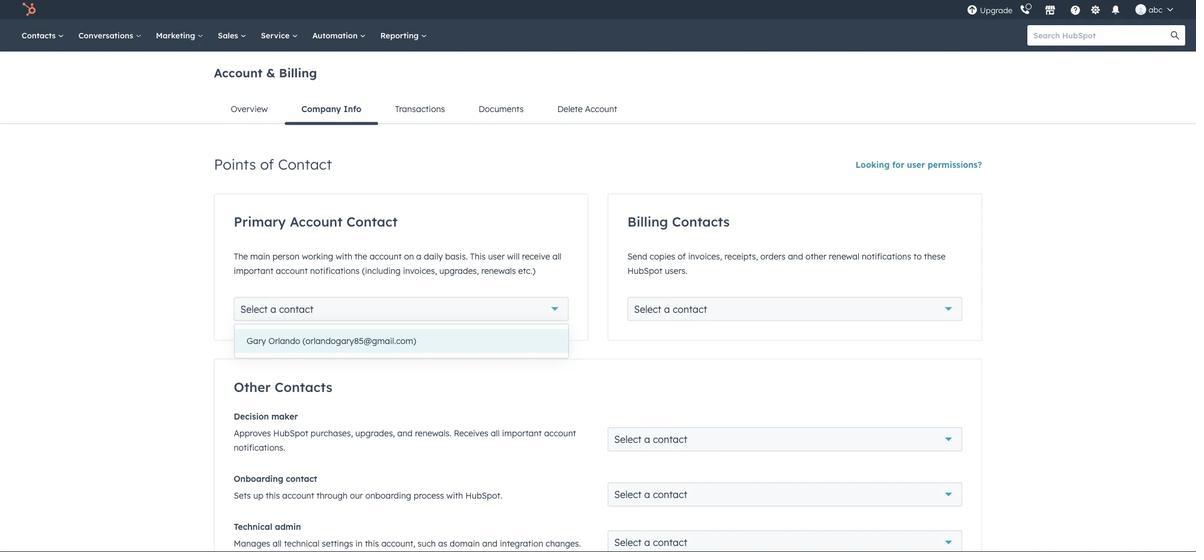 Task type: locate. For each thing, give the bounding box(es) containing it.
transactions
[[395, 104, 445, 114]]

the
[[355, 251, 367, 262]]

hubspot.
[[465, 491, 502, 502]]

1 vertical spatial contact
[[347, 214, 398, 230]]

contacts inside contacts link
[[22, 30, 58, 40]]

orders
[[761, 251, 786, 262]]

company info link
[[285, 95, 378, 125]]

all down technical admin
[[273, 539, 282, 550]]

0 horizontal spatial invoices,
[[403, 266, 437, 276]]

1 horizontal spatial upgrades,
[[439, 266, 479, 276]]

contacts down hubspot link at the top of the page
[[22, 30, 58, 40]]

2 vertical spatial account
[[290, 214, 343, 230]]

2 horizontal spatial account
[[585, 104, 617, 114]]

sales
[[218, 30, 241, 40]]

1 vertical spatial all
[[491, 429, 500, 439]]

gary orlando (orlandogary85@gmail.com)
[[247, 336, 416, 347]]

contact
[[278, 155, 332, 173], [347, 214, 398, 230]]

will
[[507, 251, 520, 262]]

important down main
[[234, 266, 274, 276]]

documents link
[[462, 95, 541, 124]]

1 horizontal spatial invoices,
[[688, 251, 722, 262]]

search button
[[1165, 25, 1186, 46]]

billing
[[279, 65, 317, 80], [628, 214, 668, 230]]

contacts up copies
[[672, 214, 730, 230]]

1 vertical spatial notifications
[[310, 266, 360, 276]]

help image
[[1070, 5, 1081, 16]]

0 vertical spatial billing
[[279, 65, 317, 80]]

contacts for other contacts
[[275, 379, 332, 396]]

primary
[[234, 214, 286, 230]]

0 horizontal spatial notifications
[[310, 266, 360, 276]]

upgrades, right purchases,
[[355, 429, 395, 439]]

0 horizontal spatial contact
[[278, 155, 332, 173]]

calling icon image
[[1020, 5, 1031, 15]]

1 vertical spatial upgrades,
[[355, 429, 395, 439]]

0 vertical spatial important
[[234, 266, 274, 276]]

select a contact button
[[234, 297, 569, 321], [628, 297, 963, 321], [608, 428, 963, 452], [608, 483, 963, 507], [608, 531, 963, 553]]

0 horizontal spatial of
[[260, 155, 274, 173]]

delete account
[[557, 104, 617, 114]]

all
[[553, 251, 562, 262], [491, 429, 500, 439], [273, 539, 282, 550]]

renewals
[[481, 266, 516, 276]]

0 vertical spatial notifications
[[862, 251, 911, 262]]

other
[[234, 379, 271, 396]]

through
[[317, 491, 348, 502]]

contact for primary account contact
[[347, 214, 398, 230]]

settings link
[[1088, 3, 1103, 16]]

upgrades,
[[439, 266, 479, 276], [355, 429, 395, 439]]

0 horizontal spatial important
[[234, 266, 274, 276]]

select for manages all technical settings in this account, such as domain and integration changes.
[[614, 537, 642, 549]]

and left other
[[788, 251, 803, 262]]

2 horizontal spatial and
[[788, 251, 803, 262]]

0 horizontal spatial account
[[214, 65, 262, 80]]

service link
[[254, 19, 305, 52]]

account right the 'delete'
[[585, 104, 617, 114]]

select a contact button for manages all technical settings in this account, such as domain and integration changes.
[[608, 531, 963, 553]]

account up working
[[290, 214, 343, 230]]

up
[[253, 491, 263, 502]]

marketplaces image
[[1045, 5, 1056, 16]]

billing right &
[[279, 65, 317, 80]]

0 horizontal spatial user
[[488, 251, 505, 262]]

billing up the "send"
[[628, 214, 668, 230]]

0 vertical spatial invoices,
[[688, 251, 722, 262]]

0 vertical spatial hubspot
[[628, 266, 663, 276]]

integration
[[500, 539, 543, 550]]

1 vertical spatial this
[[365, 539, 379, 550]]

notifications down working
[[310, 266, 360, 276]]

of
[[260, 155, 274, 173], [678, 251, 686, 262]]

select
[[240, 303, 268, 315], [634, 303, 662, 315], [614, 434, 642, 446], [614, 489, 642, 501], [614, 537, 642, 549]]

1 horizontal spatial hubspot
[[628, 266, 663, 276]]

all right 'receives'
[[491, 429, 500, 439]]

gary
[[247, 336, 266, 347]]

1 horizontal spatial of
[[678, 251, 686, 262]]

sales link
[[211, 19, 254, 52]]

billing inside page section element
[[279, 65, 317, 80]]

0 horizontal spatial upgrades,
[[355, 429, 395, 439]]

info
[[344, 104, 361, 114]]

notifications inside send copies of invoices, receipts, orders and other renewal notifications to these hubspot users.
[[862, 251, 911, 262]]

0 vertical spatial with
[[336, 251, 352, 262]]

1 vertical spatial contacts
[[672, 214, 730, 230]]

overview link
[[214, 95, 285, 124]]

0 vertical spatial and
[[788, 251, 803, 262]]

navigation containing overview
[[214, 95, 982, 125]]

hubspot down the "send"
[[628, 266, 663, 276]]

permissions?
[[928, 160, 982, 170]]

1 horizontal spatial important
[[502, 429, 542, 439]]

all right receive at left top
[[553, 251, 562, 262]]

points
[[214, 155, 256, 173]]

0 vertical spatial contacts
[[22, 30, 58, 40]]

renewals.
[[415, 429, 452, 439]]

1 vertical spatial important
[[502, 429, 542, 439]]

changes.
[[546, 539, 581, 550]]

select a contact for manages all technical settings in this account, such as domain and integration changes.
[[614, 537, 688, 549]]

send
[[628, 251, 647, 262]]

important
[[234, 266, 274, 276], [502, 429, 542, 439]]

contacts up "maker"
[[275, 379, 332, 396]]

0 horizontal spatial contacts
[[22, 30, 58, 40]]

of up users.
[[678, 251, 686, 262]]

2 vertical spatial and
[[482, 539, 498, 550]]

users.
[[665, 266, 688, 276]]

0 vertical spatial upgrades,
[[439, 266, 479, 276]]

a
[[416, 251, 422, 262], [270, 303, 276, 315], [664, 303, 670, 315], [644, 434, 650, 446], [644, 489, 650, 501], [644, 537, 650, 549]]

1 horizontal spatial all
[[491, 429, 500, 439]]

select a contact for approves hubspot purchases, upgrades, and renewals. receives all important account notifications.
[[614, 434, 688, 446]]

navigation
[[214, 95, 982, 125]]

account & billing
[[214, 65, 317, 80]]

1 vertical spatial of
[[678, 251, 686, 262]]

0 vertical spatial all
[[553, 251, 562, 262]]

important inside the main person working with the account on a daily basis. this user will receive all important account notifications (including invoices, upgrades, renewals etc.)
[[234, 266, 274, 276]]

contact up the the
[[347, 214, 398, 230]]

user up renewals
[[488, 251, 505, 262]]

notifications left to on the top right of page
[[862, 251, 911, 262]]

0 horizontal spatial hubspot
[[273, 429, 308, 439]]

1 horizontal spatial with
[[447, 491, 463, 502]]

upgrades, down basis.
[[439, 266, 479, 276]]

(including
[[362, 266, 401, 276]]

copies
[[650, 251, 676, 262]]

delete
[[557, 104, 583, 114]]

1 vertical spatial user
[[488, 251, 505, 262]]

0 horizontal spatial and
[[397, 429, 413, 439]]

1 horizontal spatial and
[[482, 539, 498, 550]]

contacts for billing contacts
[[672, 214, 730, 230]]

hubspot down "maker"
[[273, 429, 308, 439]]

overview
[[231, 104, 268, 114]]

looking for user permissions? link
[[856, 158, 982, 172]]

notifications
[[862, 251, 911, 262], [310, 266, 360, 276]]

documents
[[479, 104, 524, 114]]

contacts
[[22, 30, 58, 40], [672, 214, 730, 230], [275, 379, 332, 396]]

marketing
[[156, 30, 198, 40]]

1 vertical spatial hubspot
[[273, 429, 308, 439]]

daily
[[424, 251, 443, 262]]

of right points
[[260, 155, 274, 173]]

2 vertical spatial all
[[273, 539, 282, 550]]

1 horizontal spatial notifications
[[862, 251, 911, 262]]

1 horizontal spatial account
[[290, 214, 343, 230]]

Search HubSpot search field
[[1028, 25, 1175, 46]]

2 vertical spatial contacts
[[275, 379, 332, 396]]

all inside "approves hubspot purchases, upgrades, and renewals. receives all important account notifications."
[[491, 429, 500, 439]]

this right in
[[365, 539, 379, 550]]

and right domain
[[482, 539, 498, 550]]

2 horizontal spatial all
[[553, 251, 562, 262]]

menu
[[966, 0, 1182, 19]]

decision maker
[[234, 412, 298, 422]]

with left the the
[[336, 251, 352, 262]]

contact down company
[[278, 155, 332, 173]]

conversations
[[78, 30, 136, 40]]

admin
[[275, 522, 301, 533]]

to
[[914, 251, 922, 262]]

user
[[907, 160, 925, 170], [488, 251, 505, 262]]

important right 'receives'
[[502, 429, 542, 439]]

for
[[893, 160, 905, 170]]

1 horizontal spatial contacts
[[275, 379, 332, 396]]

1 vertical spatial invoices,
[[403, 266, 437, 276]]

user right for
[[907, 160, 925, 170]]

account left &
[[214, 65, 262, 80]]

send copies of invoices, receipts, orders and other renewal notifications to these hubspot users.
[[628, 251, 946, 276]]

1 vertical spatial billing
[[628, 214, 668, 230]]

0 vertical spatial user
[[907, 160, 925, 170]]

points of contact
[[214, 155, 332, 173]]

0 horizontal spatial billing
[[279, 65, 317, 80]]

0 vertical spatial of
[[260, 155, 274, 173]]

2 horizontal spatial contacts
[[672, 214, 730, 230]]

1 vertical spatial account
[[585, 104, 617, 114]]

page section element
[[185, 52, 1011, 125]]

process
[[414, 491, 444, 502]]

this right up on the bottom left of page
[[266, 491, 280, 502]]

1 vertical spatial and
[[397, 429, 413, 439]]

invoices, down on
[[403, 266, 437, 276]]

0 vertical spatial contact
[[278, 155, 332, 173]]

and left renewals.
[[397, 429, 413, 439]]

invoices,
[[688, 251, 722, 262], [403, 266, 437, 276]]

select for sets up this account through our onboarding process with hubspot.
[[614, 489, 642, 501]]

gary orlando (orlandogary85@gmail.com) button
[[235, 330, 568, 354]]

0 horizontal spatial with
[[336, 251, 352, 262]]

1 horizontal spatial contact
[[347, 214, 398, 230]]

1 horizontal spatial billing
[[628, 214, 668, 230]]

0 vertical spatial this
[[266, 491, 280, 502]]

with right process
[[447, 491, 463, 502]]

account,
[[381, 539, 415, 550]]

invoices, left receipts,
[[688, 251, 722, 262]]

upgrades, inside "approves hubspot purchases, upgrades, and renewals. receives all important account notifications."
[[355, 429, 395, 439]]

and
[[788, 251, 803, 262], [397, 429, 413, 439], [482, 539, 498, 550]]

upgrades, inside the main person working with the account on a daily basis. this user will receive all important account notifications (including invoices, upgrades, renewals etc.)
[[439, 266, 479, 276]]



Task type: describe. For each thing, give the bounding box(es) containing it.
approves
[[234, 429, 271, 439]]

delete account link
[[541, 95, 634, 124]]

the main person working with the account on a daily basis. this user will receive all important account notifications (including invoices, upgrades, renewals etc.)
[[234, 251, 562, 276]]

reporting
[[380, 30, 421, 40]]

these
[[924, 251, 946, 262]]

invoices, inside the main person working with the account on a daily basis. this user will receive all important account notifications (including invoices, upgrades, renewals etc.)
[[403, 266, 437, 276]]

sets
[[234, 491, 251, 502]]

looking for user permissions?
[[856, 160, 982, 170]]

technical
[[234, 522, 272, 533]]

marketing link
[[149, 19, 211, 52]]

such
[[418, 539, 436, 550]]

0 horizontal spatial this
[[266, 491, 280, 502]]

onboarding contact
[[234, 474, 317, 485]]

user inside the main person working with the account on a daily basis. this user will receive all important account notifications (including invoices, upgrades, renewals etc.)
[[488, 251, 505, 262]]

and inside "approves hubspot purchases, upgrades, and renewals. receives all important account notifications."
[[397, 429, 413, 439]]

decision
[[234, 412, 269, 422]]

1 vertical spatial with
[[447, 491, 463, 502]]

working
[[302, 251, 333, 262]]

account inside "approves hubspot purchases, upgrades, and renewals. receives all important account notifications."
[[544, 429, 576, 439]]

approves hubspot purchases, upgrades, and renewals. receives all important account notifications.
[[234, 429, 576, 454]]

transactions link
[[378, 95, 462, 124]]

important inside "approves hubspot purchases, upgrades, and renewals. receives all important account notifications."
[[502, 429, 542, 439]]

company
[[302, 104, 341, 114]]

billing contacts
[[628, 214, 730, 230]]

other contacts
[[234, 379, 332, 396]]

abc
[[1149, 5, 1163, 14]]

select a contact button for sets up this account through our onboarding process with hubspot.
[[608, 483, 963, 507]]

domain
[[450, 539, 480, 550]]

menu containing abc
[[966, 0, 1182, 19]]

manages all technical settings in this account, such as domain and integration changes.
[[234, 539, 581, 550]]

select for approves hubspot purchases, upgrades, and renewals. receives all important account notifications.
[[614, 434, 642, 446]]

onboarding
[[234, 474, 283, 485]]

person
[[273, 251, 300, 262]]

0 horizontal spatial all
[[273, 539, 282, 550]]

contacts link
[[14, 19, 71, 52]]

maker
[[271, 412, 298, 422]]

primary account contact
[[234, 214, 398, 230]]

purchases,
[[311, 429, 353, 439]]

looking
[[856, 160, 890, 170]]

service
[[261, 30, 292, 40]]

notifications.
[[234, 443, 285, 454]]

company info
[[302, 104, 361, 114]]

gary orlando image
[[1136, 4, 1147, 15]]

etc.)
[[518, 266, 536, 276]]

and inside send copies of invoices, receipts, orders and other renewal notifications to these hubspot users.
[[788, 251, 803, 262]]

settings
[[322, 539, 353, 550]]

marketplaces button
[[1038, 0, 1063, 19]]

technical
[[284, 539, 320, 550]]

other
[[806, 251, 827, 262]]

automation link
[[305, 19, 373, 52]]

manages
[[234, 539, 270, 550]]

contact for points of contact
[[278, 155, 332, 173]]

as
[[438, 539, 447, 550]]

receives
[[454, 429, 488, 439]]

in
[[356, 539, 363, 550]]

gary orlando (orlandogary85@gmail.com) list box
[[235, 325, 568, 358]]

select a contact for sets up this account through our onboarding process with hubspot.
[[614, 489, 688, 501]]

(orlandogary85@gmail.com)
[[303, 336, 416, 347]]

navigation inside page section element
[[214, 95, 982, 125]]

notifications inside the main person working with the account on a daily basis. this user will receive all important account notifications (including invoices, upgrades, renewals etc.)
[[310, 266, 360, 276]]

orlando
[[268, 336, 300, 347]]

account for delete account
[[585, 104, 617, 114]]

search image
[[1171, 31, 1180, 40]]

hubspot inside send copies of invoices, receipts, orders and other renewal notifications to these hubspot users.
[[628, 266, 663, 276]]

all inside the main person working with the account on a daily basis. this user will receive all important account notifications (including invoices, upgrades, renewals etc.)
[[553, 251, 562, 262]]

the
[[234, 251, 248, 262]]

reporting link
[[373, 19, 434, 52]]

help button
[[1066, 0, 1086, 19]]

abc button
[[1129, 0, 1181, 19]]

hubspot inside "approves hubspot purchases, upgrades, and renewals. receives all important account notifications."
[[273, 429, 308, 439]]

1 horizontal spatial this
[[365, 539, 379, 550]]

&
[[266, 65, 275, 80]]

invoices, inside send copies of invoices, receipts, orders and other renewal notifications to these hubspot users.
[[688, 251, 722, 262]]

automation
[[312, 30, 360, 40]]

this
[[470, 251, 486, 262]]

basis.
[[445, 251, 468, 262]]

notifications button
[[1106, 0, 1126, 19]]

on
[[404, 251, 414, 262]]

hubspot link
[[14, 2, 45, 17]]

conversations link
[[71, 19, 149, 52]]

renewal
[[829, 251, 860, 262]]

hubspot image
[[22, 2, 36, 17]]

receive
[[522, 251, 550, 262]]

notifications image
[[1111, 5, 1121, 16]]

calling icon button
[[1015, 2, 1036, 18]]

of inside send copies of invoices, receipts, orders and other renewal notifications to these hubspot users.
[[678, 251, 686, 262]]

settings image
[[1090, 5, 1101, 16]]

onboarding
[[365, 491, 411, 502]]

receipts,
[[725, 251, 758, 262]]

a inside the main person working with the account on a daily basis. this user will receive all important account notifications (including invoices, upgrades, renewals etc.)
[[416, 251, 422, 262]]

upgrade image
[[967, 5, 978, 16]]

sets up this account through our onboarding process with hubspot.
[[234, 491, 502, 502]]

technical admin
[[234, 522, 301, 533]]

0 vertical spatial account
[[214, 65, 262, 80]]

with inside the main person working with the account on a daily basis. this user will receive all important account notifications (including invoices, upgrades, renewals etc.)
[[336, 251, 352, 262]]

main
[[250, 251, 270, 262]]

upgrade
[[980, 5, 1013, 15]]

1 horizontal spatial user
[[907, 160, 925, 170]]

account for primary account contact
[[290, 214, 343, 230]]

select a contact button for approves hubspot purchases, upgrades, and renewals. receives all important account notifications.
[[608, 428, 963, 452]]



Task type: vqa. For each thing, say whether or not it's contained in the screenshot.
"renewal"
yes



